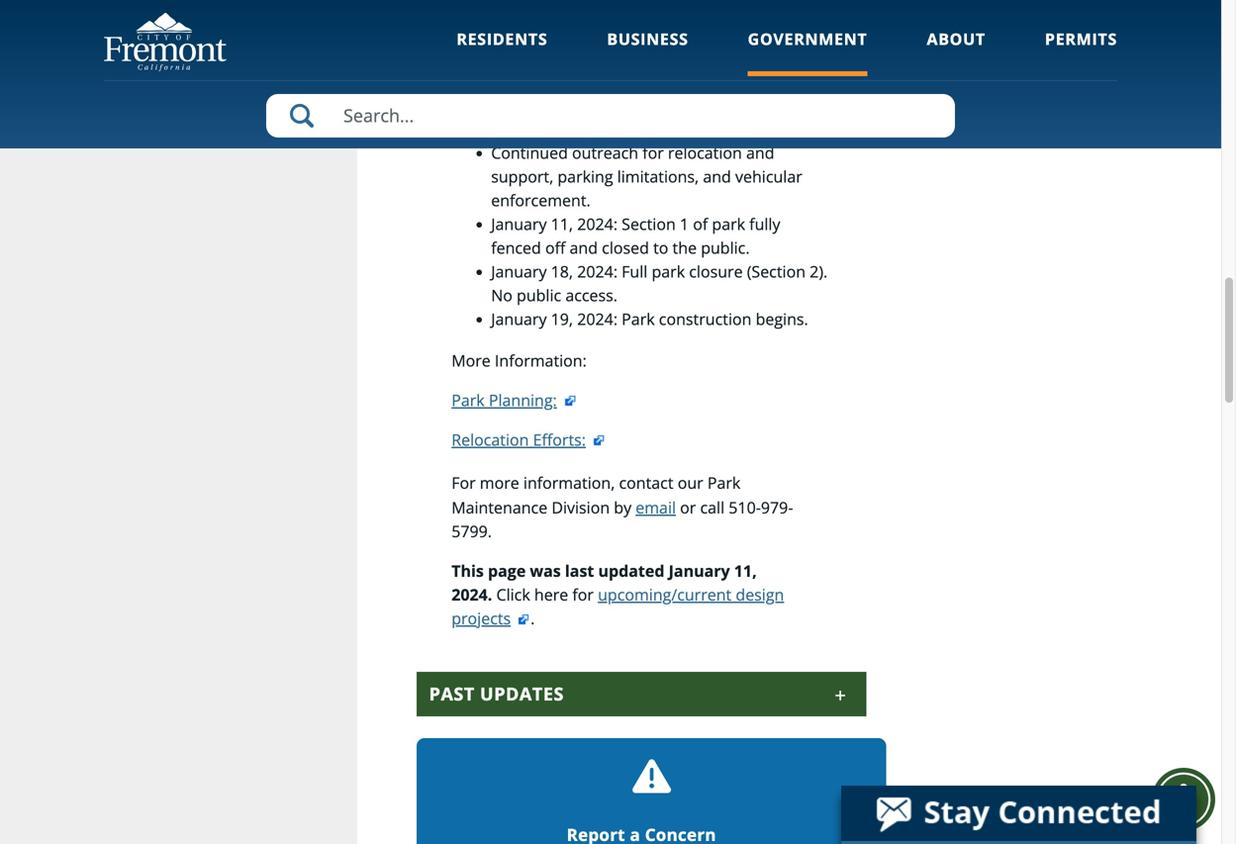 Task type: locate. For each thing, give the bounding box(es) containing it.
to right meeting
[[799, 37, 814, 58]]

contract.
[[638, 61, 703, 82]]

contact
[[619, 472, 674, 493]]

11, up "design" on the bottom
[[734, 560, 757, 582]]

park inside for more information, contact our park maintenance division by
[[707, 472, 741, 493]]

1 horizontal spatial for
[[643, 142, 664, 163]]

continued
[[491, 142, 568, 163]]

and right off
[[570, 237, 598, 258]]

1 horizontal spatial construction
[[659, 308, 752, 329]]

page
[[488, 560, 526, 582]]

2 horizontal spatial and
[[746, 142, 774, 163]]

begins.
[[756, 308, 808, 329]]

0 vertical spatial for
[[643, 142, 664, 163]]

2024: up access. on the left top
[[577, 261, 618, 282]]

click here for
[[492, 584, 598, 605]]

efforts:
[[533, 429, 586, 450]]

510-
[[729, 497, 761, 518]]

or
[[680, 497, 696, 518]]

support,
[[491, 166, 553, 187]]

0 vertical spatial park
[[622, 308, 655, 329]]

more
[[480, 472, 519, 493]]

park planning: link
[[451, 389, 577, 410]]

2 vertical spatial 2024:
[[577, 308, 618, 329]]

11, inside this page was last updated january 11, 2024.
[[734, 560, 757, 582]]

1 vertical spatial 2024:
[[577, 261, 618, 282]]

council
[[676, 37, 730, 58]]

0 horizontal spatial for
[[572, 584, 594, 605]]

11,
[[551, 213, 573, 234], [734, 560, 757, 582]]

0 horizontal spatial park
[[451, 389, 485, 410]]

1 vertical spatial to
[[653, 237, 668, 258]]

for down last
[[572, 584, 594, 605]]

1 vertical spatial 11,
[[734, 560, 757, 582]]

january up upcoming/current
[[669, 560, 730, 582]]

2 vertical spatial and
[[570, 237, 598, 258]]

last
[[565, 560, 594, 582]]

park
[[712, 213, 745, 234], [652, 261, 685, 282]]

public.
[[701, 237, 750, 258]]

park down more at the left top of the page
[[451, 389, 485, 410]]

construction down 14,
[[541, 61, 634, 82]]

1 horizontal spatial and
[[703, 166, 731, 187]]

about
[[927, 28, 986, 49]]

residents
[[457, 28, 548, 49]]

Search text field
[[266, 94, 955, 138]]

email link
[[636, 497, 676, 518]]

0 horizontal spatial and
[[570, 237, 598, 258]]

the
[[673, 237, 697, 258]]

18,
[[551, 261, 573, 282]]

full
[[622, 261, 648, 282]]

award
[[491, 61, 537, 82]]

2 vertical spatial park
[[707, 472, 741, 493]]

park up call
[[707, 472, 741, 493]]

closed
[[602, 237, 649, 258]]

0 horizontal spatial 11,
[[551, 213, 573, 234]]

relocation efforts:
[[451, 429, 586, 450]]

permits
[[1045, 28, 1117, 49]]

2).
[[810, 261, 828, 282]]

for inside continued outreach for relocation and support, parking limitations, and vehicular enforcement. january 11, 2024: section 1 of park fully fenced off and closed to the public. january 18, 2024: full park closure (section 2). no public access. january 19, 2024: park construction begins.
[[643, 142, 664, 163]]

enforcement.
[[491, 189, 591, 211]]

park planning:
[[451, 389, 557, 410]]

.
[[531, 608, 535, 629]]

1 horizontal spatial park
[[622, 308, 655, 329]]

2024:
[[577, 213, 618, 234], [577, 261, 618, 282], [577, 308, 618, 329]]

past
[[429, 682, 475, 706]]

park up public.
[[712, 213, 745, 234]]

and down relocation
[[703, 166, 731, 187]]

business
[[607, 28, 688, 49]]

1 vertical spatial for
[[572, 584, 594, 605]]

11, up off
[[551, 213, 573, 234]]

permits link
[[1045, 28, 1117, 76]]

relocation
[[451, 429, 529, 450]]

about link
[[927, 28, 986, 76]]

0 vertical spatial park
[[712, 213, 745, 234]]

0 horizontal spatial to
[[653, 237, 668, 258]]

relocation
[[668, 142, 742, 163]]

2 horizontal spatial park
[[707, 472, 741, 493]]

1 vertical spatial park
[[451, 389, 485, 410]]

click
[[496, 584, 530, 605]]

january
[[491, 213, 547, 234], [491, 261, 547, 282], [491, 308, 547, 329], [669, 560, 730, 582]]

2024: up closed
[[577, 213, 618, 234]]

to inside continued outreach for relocation and support, parking limitations, and vehicular enforcement. january 11, 2024: section 1 of park fully fenced off and closed to the public. january 18, 2024: full park closure (section 2). no public access. january 19, 2024: park construction begins.
[[653, 237, 668, 258]]

construction inside continued outreach for relocation and support, parking limitations, and vehicular enforcement. january 11, 2024: section 1 of park fully fenced off and closed to the public. january 18, 2024: full park closure (section 2). no public access. january 19, 2024: park construction begins.
[[659, 308, 752, 329]]

this page was last updated january 11, 2024.
[[451, 560, 757, 605]]

projects
[[451, 608, 511, 629]]

construction down the closure
[[659, 308, 752, 329]]

call
[[700, 497, 725, 518]]

outreach
[[572, 142, 638, 163]]

1 vertical spatial construction
[[659, 308, 752, 329]]

and
[[746, 142, 774, 163], [703, 166, 731, 187], [570, 237, 598, 258]]

1 vertical spatial and
[[703, 166, 731, 187]]

to
[[799, 37, 814, 58], [653, 237, 668, 258]]

email
[[636, 497, 676, 518]]

and up the vehicular
[[746, 142, 774, 163]]

1 vertical spatial park
[[652, 261, 685, 282]]

to left the
[[653, 237, 668, 258]]

park down full
[[622, 308, 655, 329]]

0 horizontal spatial construction
[[541, 61, 634, 82]]

january down fenced
[[491, 261, 547, 282]]

0 vertical spatial 11,
[[551, 213, 573, 234]]

2024: down access. on the left top
[[577, 308, 618, 329]]

upcoming/current
[[598, 584, 732, 605]]

1 horizontal spatial 11,
[[734, 560, 757, 582]]

0 vertical spatial and
[[746, 142, 774, 163]]

0 vertical spatial 2024:
[[577, 213, 618, 234]]

for
[[643, 142, 664, 163], [572, 584, 594, 605]]

for up limitations,
[[643, 142, 664, 163]]

maintenance
[[451, 497, 547, 518]]

0 horizontal spatial park
[[652, 261, 685, 282]]

construction
[[541, 61, 634, 82], [659, 308, 752, 329]]

14,
[[573, 37, 595, 58]]

0 vertical spatial to
[[799, 37, 814, 58]]

information:
[[495, 350, 587, 371]]

our
[[678, 472, 703, 493]]

1 horizontal spatial to
[[799, 37, 814, 58]]

upcoming/current design projects
[[451, 584, 784, 629]]

0 vertical spatial construction
[[541, 61, 634, 82]]

park down the
[[652, 261, 685, 282]]

park
[[622, 308, 655, 329], [451, 389, 485, 410], [707, 472, 741, 493]]

was
[[530, 560, 561, 582]]

upcoming/current design projects link
[[451, 584, 784, 629]]



Task type: vqa. For each thing, say whether or not it's contained in the screenshot.
for
yes



Task type: describe. For each thing, give the bounding box(es) containing it.
2023:
[[599, 37, 640, 58]]

1 horizontal spatial park
[[712, 213, 745, 234]]

for for here
[[572, 584, 594, 605]]

2024.
[[451, 584, 492, 605]]

past updates tab list
[[417, 0, 866, 716]]

residents link
[[457, 28, 548, 76]]

division
[[552, 497, 610, 518]]

for
[[451, 472, 476, 493]]

this
[[451, 560, 484, 582]]

updated
[[598, 560, 665, 582]]

relocation efforts: link
[[451, 429, 606, 450]]

fenced
[[491, 237, 541, 258]]

(section
[[747, 261, 806, 282]]

vehicular
[[735, 166, 802, 187]]

1
[[680, 213, 689, 234]]

november 14, 2023: city council meeting to award construction contract.
[[491, 37, 814, 82]]

11, inside continued outreach for relocation and support, parking limitations, and vehicular enforcement. january 11, 2024: section 1 of park fully fenced off and closed to the public. january 18, 2024: full park closure (section 2). no public access. january 19, 2024: park construction begins.
[[551, 213, 573, 234]]

no
[[491, 284, 513, 306]]

january inside this page was last updated january 11, 2024.
[[669, 560, 730, 582]]

or call 510-979- 5799.
[[451, 497, 793, 542]]

november
[[491, 37, 569, 58]]

for more information, contact our park maintenance division by
[[451, 472, 741, 518]]

continued outreach for relocation and support, parking limitations, and vehicular enforcement. january 11, 2024: section 1 of park fully fenced off and closed to the public. january 18, 2024: full park closure (section 2). no public access. january 19, 2024: park construction begins.
[[491, 142, 828, 329]]

construction inside november 14, 2023: city council meeting to award construction contract.
[[541, 61, 634, 82]]

section
[[622, 213, 676, 234]]

limitations,
[[617, 166, 699, 187]]

past updates
[[429, 682, 564, 706]]

5799.
[[451, 521, 492, 542]]

closure
[[689, 261, 743, 282]]

979-
[[761, 497, 793, 518]]

january up fenced
[[491, 213, 547, 234]]

design
[[736, 584, 784, 605]]

off
[[545, 237, 565, 258]]

updates
[[480, 682, 564, 706]]

of
[[693, 213, 708, 234]]

19,
[[551, 308, 573, 329]]

for for outreach
[[643, 142, 664, 163]]

parking
[[558, 166, 613, 187]]

public
[[517, 284, 561, 306]]

business link
[[607, 28, 688, 76]]

exclamation point in triangle image
[[631, 758, 672, 799]]

government link
[[748, 28, 867, 76]]

planning:
[[489, 389, 557, 410]]

january down no
[[491, 308, 547, 329]]

fully
[[749, 213, 780, 234]]

3 2024: from the top
[[577, 308, 618, 329]]

city
[[644, 37, 672, 58]]

meeting
[[734, 37, 795, 58]]

here
[[534, 584, 568, 605]]

information,
[[523, 472, 615, 493]]

by
[[614, 497, 632, 518]]

2 2024: from the top
[[577, 261, 618, 282]]

to inside november 14, 2023: city council meeting to award construction contract.
[[799, 37, 814, 58]]

more information:
[[451, 350, 587, 371]]

park inside continued outreach for relocation and support, parking limitations, and vehicular enforcement. january 11, 2024: section 1 of park fully fenced off and closed to the public. january 18, 2024: full park closure (section 2). no public access. january 19, 2024: park construction begins.
[[622, 308, 655, 329]]

1 2024: from the top
[[577, 213, 618, 234]]

more
[[451, 350, 491, 371]]

government
[[748, 28, 867, 49]]

access.
[[565, 284, 618, 306]]

stay connected image
[[841, 786, 1195, 841]]



